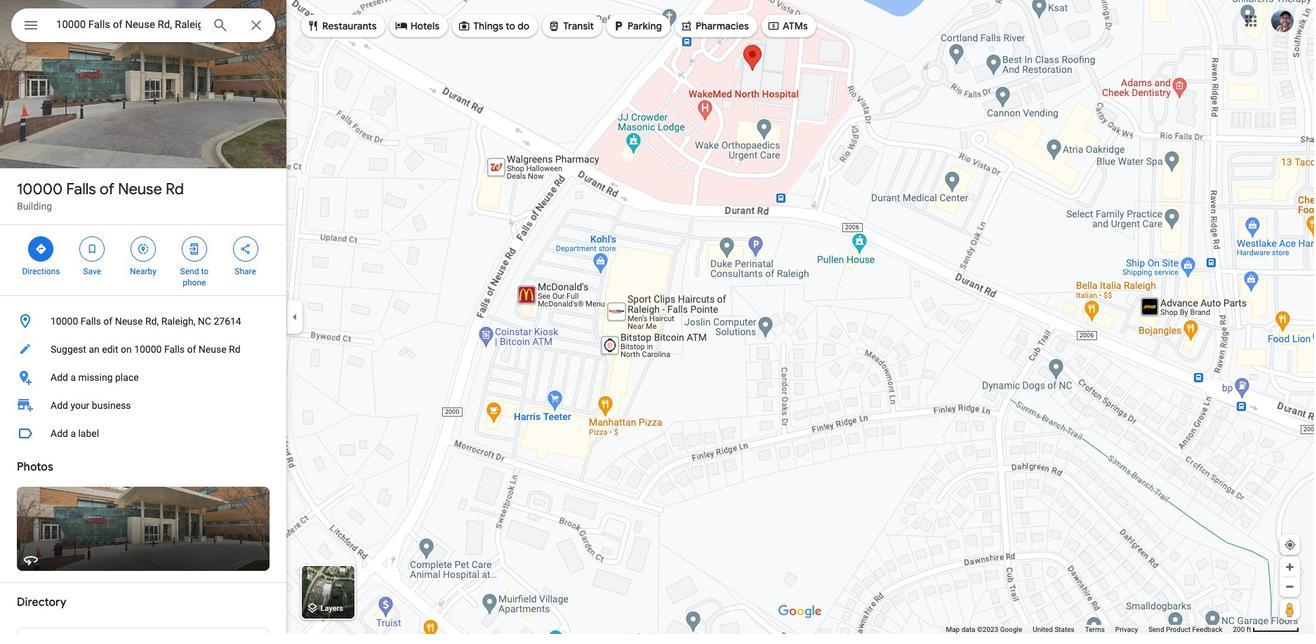 Task type: describe. For each thing, give the bounding box(es) containing it.
map data ©2023 google
[[946, 627, 1023, 634]]

2 vertical spatial falls
[[164, 344, 185, 355]]

 restaurants
[[307, 18, 377, 34]]

to inside send to phone
[[201, 267, 209, 277]]

add a label button
[[0, 420, 287, 448]]

200 ft
[[1234, 627, 1252, 634]]


[[22, 15, 39, 35]]

10000 falls of neuse rd building
[[17, 180, 184, 212]]

add a missing place
[[51, 372, 139, 383]]

do
[[518, 20, 530, 32]]

2 vertical spatial 10000
[[134, 344, 162, 355]]

 atms
[[768, 18, 808, 34]]

transit
[[563, 20, 594, 32]]


[[613, 18, 625, 34]]

 transit
[[548, 18, 594, 34]]

data
[[962, 627, 976, 634]]

collapse side panel image
[[287, 310, 303, 325]]

rd inside 10000 falls of neuse rd building
[[166, 180, 184, 199]]

your
[[71, 400, 89, 412]]

of for rd,
[[104, 316, 113, 327]]


[[86, 242, 98, 257]]

google
[[1001, 627, 1023, 634]]

send to phone
[[180, 267, 209, 288]]

share
[[235, 267, 256, 277]]

2 vertical spatial of
[[187, 344, 196, 355]]

 parking
[[613, 18, 662, 34]]

feedback
[[1193, 627, 1223, 634]]

google account: cj baylor  
(christian.baylor@adept.ai) image
[[1272, 10, 1294, 32]]

terms button
[[1086, 626, 1105, 635]]

rd,
[[145, 316, 159, 327]]


[[35, 242, 47, 257]]

10000 falls of neuse rd main content
[[0, 0, 287, 635]]

directory
[[17, 596, 66, 610]]

send product feedback
[[1149, 627, 1223, 634]]

add a label
[[51, 428, 99, 440]]

 button
[[11, 8, 51, 45]]

10000 falls of neuse rd, raleigh, nc 27614
[[51, 316, 241, 327]]

privacy button
[[1116, 626, 1139, 635]]

27614
[[214, 316, 241, 327]]

united
[[1033, 627, 1054, 634]]

 things to do
[[458, 18, 530, 34]]

none field inside 10000 falls of neuse rd, raleigh, nc 27614 field
[[56, 16, 201, 33]]

zoom in image
[[1285, 563, 1296, 573]]

label
[[78, 428, 99, 440]]

building
[[17, 201, 52, 212]]

product
[[1167, 627, 1191, 634]]

add for add a missing place
[[51, 372, 68, 383]]

10000 for rd
[[17, 180, 63, 199]]

show your location image
[[1285, 539, 1297, 552]]

save
[[83, 267, 101, 277]]

 pharmacies
[[681, 18, 749, 34]]

an
[[89, 344, 100, 355]]

rd inside button
[[229, 344, 241, 355]]

suggest an edit on 10000 falls of neuse rd button
[[0, 336, 287, 364]]


[[768, 18, 780, 34]]

send for send product feedback
[[1149, 627, 1165, 634]]

a for missing
[[71, 372, 76, 383]]

ft
[[1247, 627, 1252, 634]]

photos
[[17, 461, 53, 475]]

add your business
[[51, 400, 131, 412]]

missing
[[78, 372, 113, 383]]

neuse for rd
[[118, 180, 162, 199]]

layers
[[321, 605, 343, 614]]

10000 falls of neuse rd, raleigh, nc 27614 button
[[0, 308, 287, 336]]

of for rd
[[100, 180, 114, 199]]

neuse for rd,
[[115, 316, 143, 327]]



Task type: locate. For each thing, give the bounding box(es) containing it.
falls down raleigh,
[[164, 344, 185, 355]]

add for add your business
[[51, 400, 68, 412]]

show street view coverage image
[[1280, 600, 1301, 621]]

send for send to phone
[[180, 267, 199, 277]]

1 vertical spatial add
[[51, 400, 68, 412]]

1 vertical spatial send
[[1149, 627, 1165, 634]]

1 vertical spatial a
[[71, 428, 76, 440]]

phone
[[183, 278, 206, 288]]

2 add from the top
[[51, 400, 68, 412]]


[[681, 18, 693, 34]]

falls up 
[[66, 180, 96, 199]]

10000 up "building"
[[17, 180, 63, 199]]

states
[[1055, 627, 1075, 634]]

to
[[506, 20, 516, 32], [201, 267, 209, 277]]

united states
[[1033, 627, 1075, 634]]

parking
[[628, 20, 662, 32]]


[[458, 18, 471, 34]]

falls
[[66, 180, 96, 199], [81, 316, 101, 327], [164, 344, 185, 355]]


[[548, 18, 561, 34]]

raleigh,
[[161, 316, 196, 327]]

add down suggest
[[51, 372, 68, 383]]

terms
[[1086, 627, 1105, 634]]

to inside  things to do
[[506, 20, 516, 32]]

rd
[[166, 180, 184, 199], [229, 344, 241, 355]]

©2023
[[978, 627, 999, 634]]

suggest an edit on 10000 falls of neuse rd
[[51, 344, 241, 355]]

1 add from the top
[[51, 372, 68, 383]]

place
[[115, 372, 139, 383]]

2 a from the top
[[71, 428, 76, 440]]

 search field
[[11, 8, 275, 45]]

1 horizontal spatial send
[[1149, 627, 1165, 634]]

0 vertical spatial 10000
[[17, 180, 63, 199]]

0 vertical spatial falls
[[66, 180, 96, 199]]

falls for rd
[[66, 180, 96, 199]]

united states button
[[1033, 626, 1075, 635]]

0 vertical spatial a
[[71, 372, 76, 383]]

0 vertical spatial of
[[100, 180, 114, 199]]

footer containing map data ©2023 google
[[946, 626, 1234, 635]]

neuse inside 10000 falls of neuse rd, raleigh, nc 27614 button
[[115, 316, 143, 327]]

to left do
[[506, 20, 516, 32]]

add left label
[[51, 428, 68, 440]]

send inside send to phone
[[180, 267, 199, 277]]

things
[[473, 20, 504, 32]]

add your business link
[[0, 392, 287, 420]]

0 vertical spatial rd
[[166, 180, 184, 199]]

of
[[100, 180, 114, 199], [104, 316, 113, 327], [187, 344, 196, 355]]

hotels
[[411, 20, 440, 32]]

send inside send product feedback button
[[1149, 627, 1165, 634]]

1 vertical spatial falls
[[81, 316, 101, 327]]

10000
[[17, 180, 63, 199], [51, 316, 78, 327], [134, 344, 162, 355]]

suggest
[[51, 344, 86, 355]]

of inside 10000 falls of neuse rd building
[[100, 180, 114, 199]]

map
[[946, 627, 960, 634]]

1 vertical spatial to
[[201, 267, 209, 277]]

nc
[[198, 316, 211, 327]]


[[239, 242, 252, 257]]

actions for 10000 falls of neuse rd region
[[0, 225, 287, 296]]

0 horizontal spatial rd
[[166, 180, 184, 199]]

add
[[51, 372, 68, 383], [51, 400, 68, 412], [51, 428, 68, 440]]

0 vertical spatial to
[[506, 20, 516, 32]]


[[137, 242, 150, 257]]

0 vertical spatial neuse
[[118, 180, 162, 199]]

a left label
[[71, 428, 76, 440]]

200 ft button
[[1234, 627, 1300, 634]]

a left missing
[[71, 372, 76, 383]]

2 vertical spatial add
[[51, 428, 68, 440]]

nearby
[[130, 267, 157, 277]]

1 vertical spatial 10000
[[51, 316, 78, 327]]

add for add a label
[[51, 428, 68, 440]]

2 vertical spatial neuse
[[199, 344, 227, 355]]


[[307, 18, 320, 34]]

1 horizontal spatial rd
[[229, 344, 241, 355]]

0 horizontal spatial send
[[180, 267, 199, 277]]

200
[[1234, 627, 1246, 634]]

a
[[71, 372, 76, 383], [71, 428, 76, 440]]

directions
[[22, 267, 60, 277]]

0 horizontal spatial to
[[201, 267, 209, 277]]

1 vertical spatial rd
[[229, 344, 241, 355]]

0 vertical spatial add
[[51, 372, 68, 383]]

10000 inside 10000 falls of neuse rd building
[[17, 180, 63, 199]]

restaurants
[[322, 20, 377, 32]]

business
[[92, 400, 131, 412]]

privacy
[[1116, 627, 1139, 634]]

zoom out image
[[1285, 582, 1296, 593]]

10000 right "on"
[[134, 344, 162, 355]]

send product feedback button
[[1149, 626, 1223, 635]]

to up phone on the left of the page
[[201, 267, 209, 277]]

0 vertical spatial send
[[180, 267, 199, 277]]

google maps element
[[0, 0, 1315, 635]]

10000 Falls of Neuse Rd, Raleigh, NC 27614 field
[[11, 8, 275, 42]]

1 horizontal spatial to
[[506, 20, 516, 32]]


[[188, 242, 201, 257]]

1 vertical spatial of
[[104, 316, 113, 327]]

10000 up suggest
[[51, 316, 78, 327]]

send left product
[[1149, 627, 1165, 634]]

a for label
[[71, 428, 76, 440]]

atms
[[783, 20, 808, 32]]

send up phone on the left of the page
[[180, 267, 199, 277]]

neuse inside suggest an edit on 10000 falls of neuse rd button
[[199, 344, 227, 355]]

falls inside 10000 falls of neuse rd building
[[66, 180, 96, 199]]

falls up an on the left bottom
[[81, 316, 101, 327]]

neuse up 
[[118, 180, 162, 199]]

None field
[[56, 16, 201, 33]]

on
[[121, 344, 132, 355]]

10000 for rd,
[[51, 316, 78, 327]]

send
[[180, 267, 199, 277], [1149, 627, 1165, 634]]

add left "your"
[[51, 400, 68, 412]]

edit
[[102, 344, 118, 355]]

neuse down nc
[[199, 344, 227, 355]]

1 vertical spatial neuse
[[115, 316, 143, 327]]

pharmacies
[[696, 20, 749, 32]]

footer inside google maps element
[[946, 626, 1234, 635]]

add a missing place button
[[0, 364, 287, 392]]

3 add from the top
[[51, 428, 68, 440]]

footer
[[946, 626, 1234, 635]]

neuse
[[118, 180, 162, 199], [115, 316, 143, 327], [199, 344, 227, 355]]

neuse left the rd,
[[115, 316, 143, 327]]


[[395, 18, 408, 34]]

 hotels
[[395, 18, 440, 34]]

1 a from the top
[[71, 372, 76, 383]]

neuse inside 10000 falls of neuse rd building
[[118, 180, 162, 199]]

falls for rd,
[[81, 316, 101, 327]]



Task type: vqa. For each thing, say whether or not it's contained in the screenshot.
1st THE KID-
no



